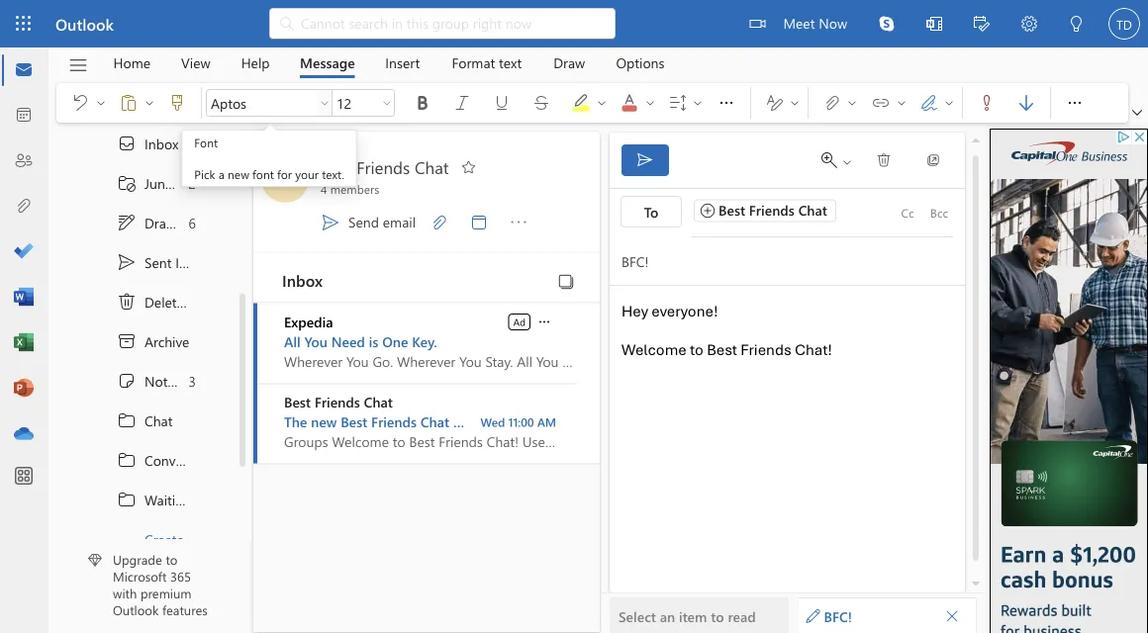 Task type: locate. For each thing, give the bounding box(es) containing it.
best friends chat up members
[[321, 156, 449, 178]]

friends inside button
[[750, 201, 795, 219]]

options
[[617, 53, 665, 72]]

0 vertical spatial 
[[321, 212, 341, 232]]

 right 
[[944, 97, 956, 109]]


[[978, 93, 997, 113]]

 left  button
[[847, 97, 859, 109]]

 left 
[[430, 212, 450, 232]]

1 vertical spatial  button
[[536, 312, 554, 331]]

0 vertical spatial all
[[284, 333, 301, 351]]

your
[[295, 166, 319, 182]]

1 vertical spatial 
[[430, 212, 450, 232]]

is up go. at the bottom left
[[369, 333, 379, 351]]

 
[[669, 93, 704, 113]]

one up go. at the bottom left
[[383, 333, 408, 351]]

tags group
[[968, 83, 1047, 119]]

all down 'expedia'
[[284, 333, 301, 351]]

items for 
[[176, 254, 209, 272]]

 inside 'message list no items selected' list box
[[537, 314, 553, 330]]

premium
[[141, 585, 192, 602]]

to button
[[621, 196, 682, 228]]

best inside best friends chat popup button
[[321, 156, 352, 178]]

0 vertical spatial inbox
[[145, 135, 179, 153]]

items for 
[[196, 293, 229, 312]]

best up add a subject text field
[[719, 201, 746, 219]]

best up the on the left
[[284, 393, 311, 412]]

 left sent
[[117, 253, 137, 273]]

 button inside 'message list no items selected' list box
[[536, 312, 554, 331]]

meet
[[784, 13, 816, 32]]

sent
[[145, 254, 172, 272]]

1 vertical spatial 
[[117, 293, 137, 312]]

2 vertical spatial 
[[117, 491, 137, 511]]

2  tree item from the top
[[71, 441, 215, 481]]

 left  button
[[823, 93, 843, 113]]

home button
[[99, 48, 165, 78]]

best friends chat inside button
[[719, 201, 828, 219]]

 right 
[[95, 97, 107, 109]]

1 vertical spatial inbox
[[282, 269, 323, 290]]

4
[[321, 181, 327, 197]]

 right 
[[789, 97, 801, 109]]

1 horizontal spatial one
[[613, 353, 638, 371]]

0 horizontal spatial need
[[332, 333, 365, 351]]

 inside  button
[[430, 212, 450, 232]]

message
[[300, 53, 355, 72]]

 inside  
[[842, 156, 854, 168]]

 tree item
[[71, 402, 215, 441], [71, 441, 215, 481], [71, 481, 232, 520]]

 button
[[968, 87, 1007, 119]]

onedrive image
[[14, 425, 34, 445]]

is left 11:00
[[495, 413, 505, 431]]

files image
[[14, 197, 34, 217]]

 button right  
[[707, 83, 747, 123]]

 inside dropdown button
[[1066, 93, 1086, 113]]

1 vertical spatial is
[[600, 353, 609, 371]]

 button
[[707, 83, 747, 123], [536, 312, 554, 331]]

wherever right go. at the bottom left
[[397, 353, 456, 371]]

0 vertical spatial to
[[690, 341, 704, 360]]

chat down 
[[799, 201, 828, 219]]

key. up 'the new best friends chat group is ready'
[[412, 333, 438, 351]]

chat inside button
[[799, 201, 828, 219]]

 button
[[317, 89, 333, 117], [379, 89, 395, 117]]

view
[[181, 53, 211, 72]]

2 horizontal spatial 
[[1066, 93, 1086, 113]]

 inside tree item
[[117, 253, 137, 273]]

0 vertical spatial key.
[[412, 333, 438, 351]]

you left go. at the bottom left
[[347, 353, 369, 371]]

is left 'welcome'
[[600, 353, 609, 371]]

1 vertical spatial all
[[517, 353, 533, 371]]

 for 
[[430, 212, 450, 232]]

all right stay.
[[517, 353, 533, 371]]

 inside button
[[877, 153, 892, 168]]

1 horizontal spatial need
[[563, 353, 596, 371]]

format
[[452, 53, 495, 72]]

best friends chat inside 'message list no items selected' list box
[[284, 393, 393, 412]]


[[880, 16, 895, 32]]

 button left the font color "image"
[[594, 87, 610, 119]]

waiting4reply
[[145, 492, 232, 510]]

friends up members
[[357, 156, 410, 178]]

 right 
[[144, 97, 156, 109]]

home
[[113, 53, 151, 72]]

 tree item down the  notes 3
[[71, 402, 215, 441]]

3  from the top
[[117, 491, 137, 511]]

tree containing 
[[71, 124, 232, 560]]

 button
[[1006, 0, 1054, 50]]

new right a
[[228, 166, 249, 182]]

select an item to read button
[[610, 598, 790, 634]]

 button right ad
[[536, 312, 554, 331]]

key. down hey everyone!
[[642, 353, 666, 371]]

1 horizontal spatial  button
[[379, 89, 395, 117]]

to for best
[[690, 341, 704, 360]]

 down  chat on the left
[[117, 451, 137, 471]]


[[750, 16, 766, 32]]

items right the deleted
[[196, 293, 229, 312]]

 left the font color "image"
[[596, 97, 608, 109]]

format text button
[[437, 48, 537, 78]]

tab list
[[98, 48, 681, 78]]

calendar image
[[14, 106, 34, 126]]


[[1133, 108, 1143, 118]]

 button inside include group
[[894, 87, 910, 119]]

 inside "basic text" group
[[717, 93, 737, 113]]

 for  chat
[[117, 412, 137, 431]]

2 horizontal spatial to
[[711, 607, 725, 626]]

0 horizontal spatial all
[[284, 333, 301, 351]]

Message body, press Alt+F10 to exit text field
[[622, 302, 954, 577]]

wherever down 'expedia'
[[284, 353, 343, 371]]

item
[[679, 607, 708, 626]]

friends up add a subject text field
[[750, 201, 795, 219]]

new right the on the left
[[311, 413, 337, 431]]

 button
[[403, 87, 443, 119]]

0 horizontal spatial  button
[[536, 312, 554, 331]]

left-rail-appbar navigation
[[4, 48, 44, 458]]

 drafts 6
[[117, 213, 196, 233]]

tab list containing home
[[98, 48, 681, 78]]

 button
[[1056, 83, 1095, 123]]

best friends chat
[[321, 156, 449, 178], [719, 201, 828, 219], [284, 393, 393, 412]]

1 horizontal spatial 
[[823, 93, 843, 113]]

1 vertical spatial to
[[166, 552, 178, 569]]

features
[[162, 602, 208, 619]]

chat left 
[[415, 156, 449, 178]]

 inside the message list 'section'
[[321, 212, 341, 232]]

powerpoint image
[[14, 379, 34, 399]]

to up premium
[[166, 552, 178, 569]]


[[321, 212, 341, 232], [117, 253, 137, 273]]

1 horizontal spatial  button
[[707, 83, 747, 123]]

 for 
[[877, 153, 892, 168]]

you left stay.
[[460, 353, 482, 371]]

bcc button
[[924, 197, 956, 229]]

1 horizontal spatial 
[[877, 153, 892, 168]]

bc
[[276, 168, 295, 190]]

outlook down microsoft
[[113, 602, 159, 619]]

0 vertical spatial 
[[117, 412, 137, 431]]

1 horizontal spatial inbox
[[282, 269, 323, 290]]

bcc
[[931, 205, 949, 221]]

to for microsoft
[[166, 552, 178, 569]]

0 horizontal spatial wherever
[[284, 353, 343, 371]]

chat down the  notes 3
[[145, 412, 173, 431]]

 up 
[[117, 293, 137, 312]]

365
[[170, 568, 191, 586]]

friends up 'the new best friends chat group is ready'
[[315, 393, 360, 412]]


[[822, 153, 838, 168]]

to inside text box
[[690, 341, 704, 360]]

draw button
[[539, 48, 600, 78]]

go.
[[373, 353, 394, 371]]

1  button from the left
[[317, 89, 333, 117]]

 search field
[[269, 0, 616, 45]]

1 horizontal spatial wherever
[[397, 353, 456, 371]]

mail image
[[14, 60, 34, 80]]

need left 'welcome'
[[563, 353, 596, 371]]

hey everyone!
[[622, 302, 719, 321]]

message list section
[[254, 132, 666, 633]]

0 horizontal spatial 
[[430, 212, 450, 232]]

0 horizontal spatial new
[[228, 166, 249, 182]]

tree inside best friends chat application
[[71, 124, 232, 560]]

to
[[690, 341, 704, 360], [166, 552, 178, 569], [711, 607, 725, 626]]

need down 'expedia'
[[332, 333, 365, 351]]

expedia
[[284, 313, 333, 331]]


[[926, 153, 942, 168]]

1 vertical spatial outlook
[[113, 602, 159, 619]]

chat
[[415, 156, 449, 178], [799, 201, 828, 219], [364, 393, 393, 412], [145, 412, 173, 431], [421, 413, 450, 431]]


[[95, 97, 107, 109], [144, 97, 156, 109], [319, 97, 331, 109], [381, 97, 393, 109], [596, 97, 608, 109], [645, 97, 657, 109], [692, 97, 704, 109], [789, 97, 801, 109], [847, 97, 859, 109], [896, 97, 908, 109], [944, 97, 956, 109], [842, 156, 854, 168]]

font pick a new font for your text.
[[194, 135, 344, 182]]

 button down draw button
[[562, 83, 611, 123]]

0 vertical spatial need
[[332, 333, 365, 351]]


[[117, 412, 137, 431], [117, 451, 137, 471], [117, 491, 137, 511]]

 inside  
[[896, 97, 908, 109]]

0 vertical spatial items
[[176, 254, 209, 272]]

 inside  
[[847, 97, 859, 109]]

0 horizontal spatial is
[[369, 333, 379, 351]]

excel image
[[14, 334, 34, 354]]

 right 
[[896, 97, 908, 109]]

0 horizontal spatial 
[[537, 314, 553, 330]]

2  button from the left
[[379, 89, 395, 117]]

2 vertical spatial best friends chat
[[284, 393, 393, 412]]

 button down message 'button'
[[317, 89, 333, 117]]

 chat
[[117, 412, 173, 431]]

 button
[[420, 201, 460, 244]]


[[167, 93, 187, 113]]

 tree item
[[71, 204, 215, 243]]

inbox left 1
[[145, 135, 179, 153]]

more apps image
[[14, 467, 34, 487]]

0 horizontal spatial 
[[117, 293, 137, 312]]

tree
[[71, 124, 232, 560]]


[[1070, 16, 1086, 32]]


[[117, 372, 137, 392]]

 right 
[[692, 97, 704, 109]]

 tree item
[[71, 322, 215, 362]]

2  from the top
[[117, 451, 137, 471]]

items right sent
[[176, 254, 209, 272]]

best inside best friends chat button
[[719, 201, 746, 219]]

friends inside popup button
[[357, 156, 410, 178]]

 inside  
[[944, 97, 956, 109]]

1 horizontal spatial 
[[717, 93, 737, 113]]

0 vertical spatial 
[[877, 153, 892, 168]]

friends left chat!
[[741, 341, 792, 360]]

0 horizontal spatial to
[[166, 552, 178, 569]]

1  tree item from the top
[[71, 402, 215, 441]]

everyone!
[[652, 302, 719, 321]]

 button
[[453, 157, 485, 179]]

0 vertical spatial is
[[369, 333, 379, 351]]

 right  
[[877, 153, 892, 168]]


[[807, 610, 821, 623]]

 button
[[460, 201, 499, 244]]

6
[[189, 214, 196, 233]]

 button
[[914, 145, 954, 176]]

upgrade to microsoft 365 with
[[113, 552, 191, 602]]

format text
[[452, 53, 522, 72]]

items
[[176, 254, 209, 272], [196, 293, 229, 312]]

3  tree item from the top
[[71, 481, 232, 520]]

to inside upgrade to microsoft 365 with
[[166, 552, 178, 569]]

the new best friends chat group is ready
[[284, 413, 544, 431]]

 tree item down  chat on the left
[[71, 441, 215, 481]]

tree item
[[71, 520, 215, 560]]

To text field
[[692, 200, 892, 226]]

font color image
[[620, 93, 660, 113]]

ready
[[509, 413, 544, 431]]

one down hey
[[613, 353, 638, 371]]

1  from the top
[[117, 412, 137, 431]]

is
[[369, 333, 379, 351], [600, 353, 609, 371], [495, 413, 505, 431]]

 button left 
[[643, 87, 659, 119]]

best up 4 members popup button on the top
[[321, 156, 352, 178]]


[[920, 93, 940, 113]]

3
[[189, 373, 196, 391]]

1 vertical spatial 
[[117, 451, 137, 471]]

1 vertical spatial 
[[117, 253, 137, 273]]

 right  
[[717, 93, 737, 113]]

0 horizontal spatial 
[[117, 253, 137, 273]]

0 vertical spatial one
[[383, 333, 408, 351]]

outlook inside "premium outlook features"
[[113, 602, 159, 619]]

 button right "font size" text field
[[379, 89, 395, 117]]

 button right 
[[894, 87, 910, 119]]

email
[[176, 175, 209, 193]]

 down  on the left bottom of page
[[117, 412, 137, 431]]

draw
[[554, 53, 586, 72]]

new
[[228, 166, 249, 182], [311, 413, 337, 431]]

 tree item up upgrade
[[71, 481, 232, 520]]

 right ad
[[537, 314, 553, 330]]

 right  button on the right of page
[[1066, 93, 1086, 113]]

message button
[[285, 48, 370, 78]]

 bfc!
[[807, 607, 853, 626]]

to left read
[[711, 607, 725, 626]]

1 horizontal spatial new
[[311, 413, 337, 431]]


[[119, 93, 139, 113]]

tab list inside best friends chat application
[[98, 48, 681, 78]]

 for  deleted items
[[117, 293, 137, 312]]

outlook
[[55, 13, 114, 34], [113, 602, 159, 619]]

insert button
[[371, 48, 435, 78]]

1 vertical spatial key.
[[642, 353, 666, 371]]

 tree item
[[71, 164, 215, 204]]

1 vertical spatial best friends chat
[[719, 201, 828, 219]]

 right 
[[842, 156, 854, 168]]

select
[[619, 607, 656, 626]]

1 horizontal spatial 
[[321, 212, 341, 232]]

 up upgrade
[[117, 491, 137, 511]]

best down everyone!
[[707, 341, 738, 360]]

0 vertical spatial outlook
[[55, 13, 114, 34]]

items inside  deleted items
[[196, 293, 229, 312]]

 button down options button
[[610, 83, 660, 123]]

 inside  
[[692, 97, 704, 109]]

outlook banner
[[0, 0, 1149, 50]]

 inside tree item
[[117, 293, 137, 312]]

0 horizontal spatial  button
[[317, 89, 333, 117]]

best friends chat up the on the left
[[284, 393, 393, 412]]

2 vertical spatial to
[[711, 607, 725, 626]]

1 vertical spatial new
[[311, 413, 337, 431]]

need
[[332, 333, 365, 351], [563, 353, 596, 371]]

now
[[819, 13, 848, 32]]

 
[[872, 93, 908, 113]]

1 vertical spatial one
[[613, 353, 638, 371]]

0 vertical spatial new
[[228, 166, 249, 182]]

 inside include group
[[823, 93, 843, 113]]

1 horizontal spatial is
[[495, 413, 505, 431]]

 for  waiting4reply
[[117, 491, 137, 511]]

1
[[191, 135, 196, 153]]

 left "font size" text field
[[319, 97, 331, 109]]

to down everyone!
[[690, 341, 704, 360]]

outlook up the  button
[[55, 13, 114, 34]]

2 wherever from the left
[[397, 353, 456, 371]]

microsoft
[[113, 568, 167, 586]]

members
[[331, 181, 380, 197]]

0 vertical spatial 
[[823, 93, 843, 113]]

0 vertical spatial best friends chat
[[321, 156, 449, 178]]

inbox inside  inbox
[[145, 135, 179, 153]]

best friends chat up add a subject text field
[[719, 201, 828, 219]]

0 horizontal spatial inbox
[[145, 135, 179, 153]]

inbox up 'expedia'
[[282, 269, 323, 290]]

 left send on the top left
[[321, 212, 341, 232]]

1 horizontal spatial to
[[690, 341, 704, 360]]

items inside  sent items
[[176, 254, 209, 272]]

1 vertical spatial items
[[196, 293, 229, 312]]



Task type: describe. For each thing, give the bounding box(es) containing it.
for
[[277, 166, 292, 182]]

 button
[[522, 87, 562, 119]]


[[511, 214, 527, 231]]


[[927, 16, 943, 32]]

text.
[[322, 166, 344, 182]]

best right the on the left
[[341, 413, 368, 431]]


[[638, 153, 654, 168]]

 inside  
[[144, 97, 156, 109]]

 tree item
[[71, 124, 215, 164]]

welcome
[[622, 341, 687, 360]]

 button
[[864, 0, 911, 48]]

ad
[[514, 315, 526, 329]]

 archive
[[117, 332, 190, 352]]

 for  
[[823, 93, 843, 113]]

 button
[[939, 603, 967, 630]]

basic text group
[[206, 83, 747, 123]]

to do image
[[14, 243, 34, 262]]

1 horizontal spatial key.
[[642, 353, 666, 371]]

 left 
[[645, 97, 657, 109]]

chat up 'the new best friends chat group is ready'
[[364, 393, 393, 412]]

 for top  popup button
[[717, 93, 737, 113]]

 right "font size" text field
[[381, 97, 393, 109]]

1 vertical spatial need
[[563, 353, 596, 371]]


[[470, 212, 489, 232]]

text highlight color image
[[571, 93, 611, 113]]

 waiting4reply
[[117, 491, 232, 511]]

to
[[644, 203, 659, 221]]


[[766, 93, 785, 113]]

outlook inside banner
[[55, 13, 114, 34]]

4 members button
[[317, 181, 380, 197]]

chat inside  chat
[[145, 412, 173, 431]]

welcome to best friends chat!
[[622, 341, 836, 360]]

 for 
[[117, 451, 137, 471]]

 button
[[482, 87, 522, 119]]

junk
[[145, 175, 172, 193]]

options button
[[602, 48, 680, 78]]

 button
[[58, 49, 98, 82]]


[[975, 16, 990, 32]]

an
[[660, 607, 676, 626]]

cc button
[[892, 197, 924, 229]]

1 wherever from the left
[[284, 353, 343, 371]]

 
[[823, 93, 859, 113]]

cc
[[902, 205, 915, 221]]

wed 11:00 am
[[481, 415, 557, 430]]

archive
[[145, 333, 190, 351]]

 deleted items
[[117, 293, 229, 312]]


[[461, 159, 477, 175]]

1 horizontal spatial all
[[517, 353, 533, 371]]

bc button
[[261, 156, 309, 203]]

friends down go. at the bottom left
[[371, 413, 417, 431]]

best friends chat inside popup button
[[321, 156, 449, 178]]

best inside the 'message body, press alt+f10 to exit' text box
[[707, 341, 738, 360]]


[[277, 14, 297, 34]]

 button
[[1054, 0, 1101, 50]]

 button right 
[[142, 87, 157, 119]]

inbox inside the message list 'section'
[[282, 269, 323, 290]]

to inside button
[[711, 607, 725, 626]]

people image
[[14, 152, 34, 171]]

 button
[[1129, 103, 1147, 123]]

 
[[70, 93, 107, 113]]

best friends chat button
[[694, 200, 837, 222]]

 button for "font size" text field
[[379, 89, 395, 117]]

select an item to read
[[619, 607, 756, 626]]

best friends chat application
[[0, 0, 1149, 634]]

11:00
[[509, 415, 534, 430]]

 
[[822, 153, 854, 168]]

 inside  
[[789, 97, 801, 109]]

 button
[[911, 0, 959, 50]]


[[558, 273, 575, 291]]

chat inside popup button
[[415, 156, 449, 178]]

 notes 3
[[117, 372, 196, 392]]

0 horizontal spatial one
[[383, 333, 408, 351]]

font
[[194, 135, 218, 151]]

view button
[[166, 48, 225, 78]]

the
[[284, 413, 307, 431]]

0 horizontal spatial key.
[[412, 333, 438, 351]]

Font size text field
[[333, 91, 378, 115]]

font
[[253, 166, 274, 182]]

 inside  
[[95, 97, 107, 109]]

2 horizontal spatial is
[[600, 353, 609, 371]]

upgrade
[[113, 552, 162, 569]]

 for  dropdown button
[[1066, 93, 1086, 113]]


[[117, 332, 137, 352]]

 
[[766, 93, 801, 113]]

friends inside the 'message body, press alt+f10 to exit' text box
[[741, 341, 792, 360]]

 button right 
[[93, 87, 109, 119]]

premium features image
[[88, 554, 102, 568]]

Cannot search in this group right now field
[[299, 13, 604, 33]]

 tree item
[[71, 243, 215, 283]]

notes
[[145, 373, 181, 391]]

new inside 'message list no items selected' list box
[[311, 413, 337, 431]]

you right stay.
[[537, 353, 559, 371]]

 button for font "text box"
[[317, 89, 333, 117]]


[[453, 93, 472, 113]]

help button
[[226, 48, 285, 78]]

td image
[[1109, 8, 1141, 40]]

 send email
[[321, 212, 416, 232]]

Add a subject text field
[[610, 246, 936, 277]]

new inside font pick a new font for your text.
[[228, 166, 249, 182]]

reading pane main content
[[602, 124, 986, 634]]

you down 'expedia'
[[305, 333, 328, 351]]

chat left group
[[421, 413, 450, 431]]


[[117, 134, 137, 154]]


[[492, 93, 512, 113]]

 tree item
[[71, 362, 215, 402]]

insert
[[386, 53, 420, 72]]

Font text field
[[207, 91, 316, 115]]

send
[[349, 213, 379, 231]]

 for  send email
[[321, 212, 341, 232]]

 for  sent items
[[117, 253, 137, 273]]

 tree item
[[71, 283, 229, 322]]

 button
[[60, 87, 93, 119]]

all you need is one key. wherever you go. wherever you stay. all you need is one key.
[[284, 333, 666, 371]]

 for  popup button in the 'message list no items selected' list box
[[537, 314, 553, 330]]

include group
[[813, 83, 959, 123]]

2 vertical spatial is
[[495, 413, 505, 431]]

word image
[[14, 288, 34, 308]]

0 vertical spatial  button
[[707, 83, 747, 123]]

premium outlook features
[[113, 585, 208, 619]]

stay.
[[486, 353, 513, 371]]

message list no items selected list box
[[254, 304, 666, 633]]

 junk email
[[117, 174, 209, 194]]


[[413, 93, 433, 113]]

am
[[538, 415, 557, 430]]


[[946, 610, 960, 623]]

 button
[[499, 201, 539, 244]]

 
[[920, 93, 956, 113]]

clipboard group
[[60, 83, 197, 123]]


[[1017, 93, 1037, 113]]

best friends chat image
[[261, 156, 309, 203]]

2
[[189, 175, 196, 193]]


[[1022, 16, 1038, 32]]

wed
[[481, 415, 506, 430]]



Task type: vqa. For each thing, say whether or not it's contained in the screenshot.


